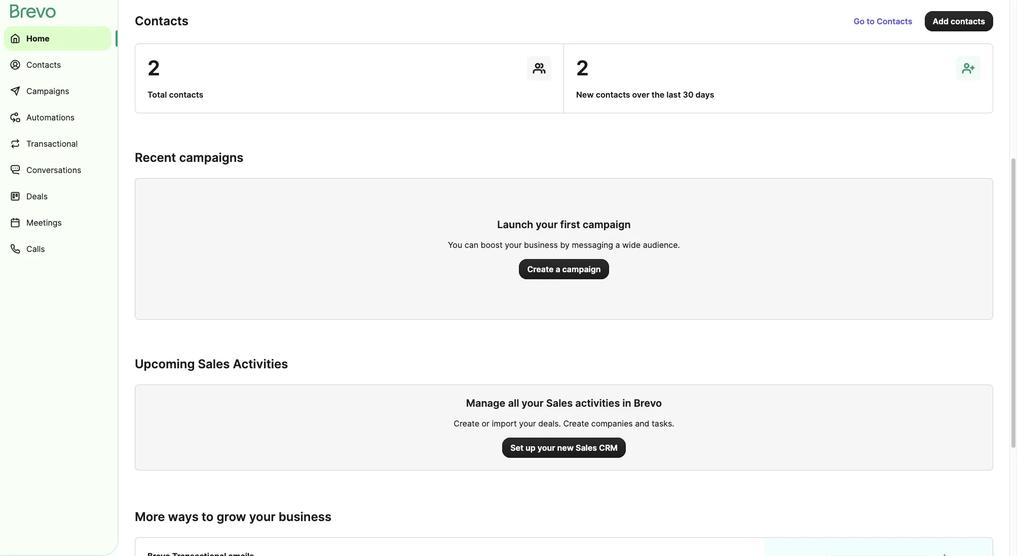 Task type: locate. For each thing, give the bounding box(es) containing it.
add contacts
[[933, 16, 985, 26]]

1 vertical spatial to
[[202, 510, 214, 525]]

1 horizontal spatial 2
[[576, 56, 589, 81]]

2 for total contacts
[[147, 56, 160, 81]]

1 vertical spatial a
[[556, 265, 560, 275]]

total
[[147, 90, 167, 100]]

the
[[652, 90, 665, 100]]

sales left activities
[[198, 357, 230, 372]]

0 horizontal spatial business
[[279, 510, 331, 525]]

0 horizontal spatial a
[[556, 265, 560, 275]]

import
[[492, 419, 517, 429]]

audience.
[[643, 240, 680, 250]]

campaigns link
[[4, 79, 111, 103]]

30
[[683, 90, 694, 100]]

1 vertical spatial campaign
[[562, 265, 601, 275]]

2
[[147, 56, 160, 81], [576, 56, 589, 81]]

contacts
[[951, 16, 985, 26], [169, 90, 203, 100], [596, 90, 630, 100]]

create a campaign
[[527, 265, 601, 275]]

a
[[616, 240, 620, 250], [556, 265, 560, 275]]

go to contacts
[[854, 16, 913, 26]]

contacts
[[135, 14, 188, 28], [877, 16, 913, 26], [26, 60, 61, 70]]

up
[[526, 443, 536, 454]]

1 horizontal spatial contacts
[[596, 90, 630, 100]]

0 horizontal spatial to
[[202, 510, 214, 525]]

campaign down 'messaging' at right top
[[562, 265, 601, 275]]

create down manage all your sales activities in brevo
[[563, 419, 589, 429]]

your right 'grow'
[[249, 510, 276, 525]]

to right "go"
[[867, 16, 875, 26]]

calls
[[26, 244, 45, 254]]

0 vertical spatial sales
[[198, 357, 230, 372]]

0 vertical spatial to
[[867, 16, 875, 26]]

upcoming sales activities
[[135, 357, 288, 372]]

a inside create a campaign button
[[556, 265, 560, 275]]

campaign
[[583, 219, 631, 231], [562, 265, 601, 275]]

your left deals. at the bottom right of the page
[[519, 419, 536, 429]]

sales
[[198, 357, 230, 372], [546, 398, 573, 410], [576, 443, 597, 454]]

2 2 from the left
[[576, 56, 589, 81]]

2 horizontal spatial sales
[[576, 443, 597, 454]]

your
[[536, 219, 558, 231], [505, 240, 522, 250], [522, 398, 544, 410], [519, 419, 536, 429], [538, 443, 555, 454], [249, 510, 276, 525]]

new contacts over the last 30 days
[[576, 90, 714, 100]]

recent
[[135, 151, 176, 165]]

campaign up 'messaging' at right top
[[583, 219, 631, 231]]

all
[[508, 398, 519, 410]]

messaging
[[572, 240, 613, 250]]

1 horizontal spatial contacts
[[135, 14, 188, 28]]

business
[[524, 240, 558, 250], [279, 510, 331, 525]]

campaign inside create a campaign button
[[562, 265, 601, 275]]

transactional link
[[4, 132, 111, 156]]

your right up
[[538, 443, 555, 454]]

deals link
[[4, 184, 111, 209]]

a down you can boost your business by messaging a wide audience.
[[556, 265, 560, 275]]

deals.
[[538, 419, 561, 429]]

1 horizontal spatial to
[[867, 16, 875, 26]]

1 horizontal spatial create
[[527, 265, 554, 275]]

2 vertical spatial sales
[[576, 443, 597, 454]]

create down you can boost your business by messaging a wide audience.
[[527, 265, 554, 275]]

to left 'grow'
[[202, 510, 214, 525]]

more ways to grow your business
[[135, 510, 331, 525]]

contacts right the add at the top right
[[951, 16, 985, 26]]

total contacts
[[147, 90, 203, 100]]

1 horizontal spatial business
[[524, 240, 558, 250]]

a left wide
[[616, 240, 620, 250]]

0 horizontal spatial create
[[454, 419, 479, 429]]

1 horizontal spatial a
[[616, 240, 620, 250]]

2 horizontal spatial contacts
[[951, 16, 985, 26]]

2 up new
[[576, 56, 589, 81]]

last
[[667, 90, 681, 100]]

contacts for add
[[951, 16, 985, 26]]

your inside button
[[538, 443, 555, 454]]

create inside button
[[527, 265, 554, 275]]

sales right 'new'
[[576, 443, 597, 454]]

go to contacts button
[[846, 11, 921, 31]]

create
[[527, 265, 554, 275], [454, 419, 479, 429], [563, 419, 589, 429]]

can
[[465, 240, 478, 250]]

meetings link
[[4, 211, 111, 235]]

1 vertical spatial sales
[[546, 398, 573, 410]]

2 horizontal spatial contacts
[[877, 16, 913, 26]]

contacts right total
[[169, 90, 203, 100]]

recent campaigns
[[135, 151, 244, 165]]

2 up total
[[147, 56, 160, 81]]

set
[[510, 443, 524, 454]]

companies
[[591, 419, 633, 429]]

contacts left over
[[596, 90, 630, 100]]

create left or
[[454, 419, 479, 429]]

0 horizontal spatial 2
[[147, 56, 160, 81]]

0 horizontal spatial contacts
[[169, 90, 203, 100]]

home
[[26, 33, 50, 44]]

0 vertical spatial business
[[524, 240, 558, 250]]

go
[[854, 16, 865, 26]]

wide
[[622, 240, 641, 250]]

tasks.
[[652, 419, 674, 429]]

0 horizontal spatial sales
[[198, 357, 230, 372]]

activities
[[233, 357, 288, 372]]

2 horizontal spatial create
[[563, 419, 589, 429]]

1 vertical spatial business
[[279, 510, 331, 525]]

to
[[867, 16, 875, 26], [202, 510, 214, 525]]

0 vertical spatial a
[[616, 240, 620, 250]]

contacts inside add contacts button
[[951, 16, 985, 26]]

set up your new sales crm button
[[502, 438, 626, 459]]

your right all
[[522, 398, 544, 410]]

1 2 from the left
[[147, 56, 160, 81]]

sales inside button
[[576, 443, 597, 454]]

sales up create or import your deals. create companies and tasks. at the bottom of page
[[546, 398, 573, 410]]

contacts link
[[4, 53, 111, 77]]

conversations
[[26, 165, 81, 175]]



Task type: vqa. For each thing, say whether or not it's contained in the screenshot.
"contacts"
yes



Task type: describe. For each thing, give the bounding box(es) containing it.
to inside button
[[867, 16, 875, 26]]

your left the first
[[536, 219, 558, 231]]

conversations link
[[4, 158, 111, 182]]

automations
[[26, 113, 75, 123]]

new
[[576, 90, 594, 100]]

new
[[557, 443, 574, 454]]

set up your new sales crm
[[510, 443, 618, 454]]

home link
[[4, 26, 111, 51]]

launch your first campaign
[[497, 219, 631, 231]]

deals
[[26, 192, 48, 202]]

you
[[448, 240, 462, 250]]

add
[[933, 16, 949, 26]]

grow
[[217, 510, 246, 525]]

0 vertical spatial campaign
[[583, 219, 631, 231]]

campaigns
[[179, 151, 244, 165]]

days
[[696, 90, 714, 100]]

create for create or import your deals. create companies and tasks.
[[454, 419, 479, 429]]

first
[[560, 219, 580, 231]]

2 for new contacts over the last 30 days
[[576, 56, 589, 81]]

upcoming
[[135, 357, 195, 372]]

transactional
[[26, 139, 78, 149]]

automations link
[[4, 105, 111, 130]]

by
[[560, 240, 570, 250]]

ways
[[168, 510, 199, 525]]

in
[[623, 398, 631, 410]]

create a campaign button
[[519, 259, 609, 280]]

your down launch
[[505, 240, 522, 250]]

more
[[135, 510, 165, 525]]

1 horizontal spatial sales
[[546, 398, 573, 410]]

you can boost your business by messaging a wide audience.
[[448, 240, 680, 250]]

manage
[[466, 398, 506, 410]]

0 horizontal spatial contacts
[[26, 60, 61, 70]]

add contacts button
[[925, 11, 993, 31]]

contacts for total
[[169, 90, 203, 100]]

or
[[482, 419, 490, 429]]

calls link
[[4, 237, 111, 262]]

meetings
[[26, 218, 62, 228]]

boost
[[481, 240, 503, 250]]

contacts for new
[[596, 90, 630, 100]]

brevo
[[634, 398, 662, 410]]

launch
[[497, 219, 533, 231]]

activities
[[575, 398, 620, 410]]

create or import your deals. create companies and tasks.
[[454, 419, 674, 429]]

over
[[632, 90, 650, 100]]

and
[[635, 419, 649, 429]]

manage all your sales activities in brevo
[[466, 398, 662, 410]]

contacts inside button
[[877, 16, 913, 26]]

create for create a campaign
[[527, 265, 554, 275]]

campaigns
[[26, 86, 69, 96]]

crm
[[599, 443, 618, 454]]



